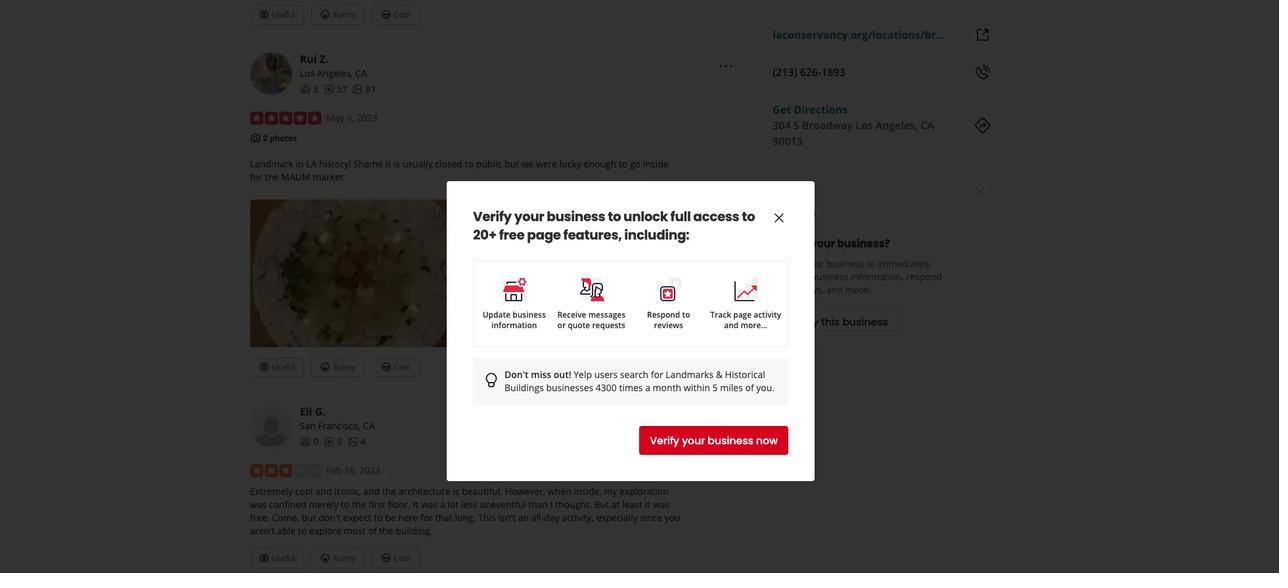 Task type: vqa. For each thing, say whether or not it's contained in the screenshot.
Zip text box
no



Task type: describe. For each thing, give the bounding box(es) containing it.
to left be
[[374, 512, 383, 525]]

0 horizontal spatial 5
[[337, 436, 342, 449]]

verify for verify your business now
[[650, 434, 680, 449]]

iconic,
[[334, 486, 361, 499]]

friends element for eli
[[300, 436, 318, 449]]

3 star rating image
[[250, 465, 321, 478]]

information
[[492, 320, 537, 331]]

for inside yelp users search for landmarks & historical buildings businesses 4300 times a month within 5 miles of you.
[[651, 369, 664, 381]]

16 photos v2 image for eli g.
[[347, 437, 358, 448]]

eli g. link
[[300, 405, 326, 420]]

receive messages or quote requests
[[558, 310, 626, 331]]

don't
[[505, 369, 529, 381]]

to down update
[[778, 284, 787, 296]]

more...
[[741, 320, 768, 331]]

z.
[[320, 52, 329, 67]]

features,
[[564, 226, 622, 245]]

1 was from the left
[[250, 499, 267, 512]]

reviews element for rui z.
[[324, 83, 347, 96]]

this
[[479, 512, 496, 525]]

the up expect
[[352, 499, 366, 512]]

useful button for cool button related to 16 funny v2 icon's funny button
[[250, 358, 304, 378]]

go
[[630, 158, 641, 170]]

inside
[[643, 158, 669, 170]]

since
[[641, 512, 662, 525]]

businesses
[[547, 382, 594, 394]]

get directions link
[[773, 103, 848, 117]]

most
[[344, 526, 366, 538]]

business down business?
[[827, 258, 865, 270]]

yelp
[[574, 369, 592, 381]]

24 light bulb v2 image
[[484, 373, 500, 389]]

verify your business to unlock full access to 20+ free page features, including: dialog
[[0, 0, 1280, 574]]

users
[[595, 369, 618, 381]]

this for business
[[822, 315, 840, 330]]

the up floor.
[[382, 486, 396, 499]]

don't
[[319, 512, 341, 525]]

buildings
[[505, 382, 544, 394]]

verify this business
[[790, 315, 889, 330]]

unlock
[[624, 208, 668, 226]]

business inside verify your business to unlock full access to 20+ free page features, including:
[[547, 208, 606, 226]]

to inside respond to reviews
[[683, 310, 691, 321]]

respond to reviews
[[647, 310, 691, 331]]

funny button for 16 funny v2 image related to 1st 16 useful v2 image from the bottom cool button
[[312, 549, 365, 569]]

(213) 626-1893
[[773, 65, 846, 80]]

of inside yelp users search for landmarks & historical buildings businesses 4300 times a month within 5 miles of you.
[[746, 382, 754, 394]]

16 funny v2 image
[[320, 362, 331, 373]]

miss
[[531, 369, 552, 381]]

the inside landmark in la history! shame it is usually closed to public but we were lucky enough to go inside for the maum market
[[265, 171, 279, 183]]

miles
[[721, 382, 743, 394]]

closed
[[435, 158, 463, 170]]

business inside update business information
[[513, 310, 546, 321]]

16 review v2 image
[[324, 84, 334, 95]]

close image inside verify your business to unlock full access to 20+ free page features, including: dialog
[[772, 210, 787, 226]]

ca for rui z.
[[355, 67, 367, 80]]

especially
[[597, 512, 638, 525]]

yelp users search for landmarks & historical buildings businesses 4300 times a month within 5 miles of you.
[[505, 369, 775, 394]]

extremely
[[250, 486, 293, 499]]

maum
[[281, 171, 311, 183]]

16 photos v2 image for rui z.
[[353, 84, 363, 95]]

usually
[[403, 158, 433, 170]]

verify this business button
[[778, 308, 900, 337]]

304
[[773, 118, 791, 133]]

rui z. los angeles, ca
[[300, 52, 367, 80]]

funny for 16 funny v2 image for first 16 useful v2 image
[[333, 9, 356, 20]]

the down be
[[379, 526, 393, 538]]

month
[[653, 382, 682, 394]]

ca for eli g.
[[363, 420, 375, 433]]

16 friends v2 image
[[300, 437, 311, 448]]

cool for cool button related to 16 funny v2 icon
[[394, 362, 411, 373]]

16 friends v2 image
[[300, 84, 311, 95]]

24 external link v2 image
[[975, 27, 991, 43]]

20+
[[473, 226, 497, 245]]

is this your business? claim your business to immediately update business information, respond to reviews, and more!
[[778, 237, 943, 296]]

reviews element for eli g.
[[324, 436, 342, 449]]

funny button for cool button corresponding to 16 funny v2 image for first 16 useful v2 image
[[312, 5, 365, 25]]

search
[[620, 369, 649, 381]]

cool for 16 funny v2 image related to 1st 16 useful v2 image from the bottom cool button
[[394, 553, 411, 565]]

1 16 useful v2 image from the top
[[259, 9, 269, 20]]

you
[[665, 512, 681, 525]]

landmark in la history! shame it is usually closed to public but we were lucky enough to go inside for the maum market
[[250, 158, 669, 183]]

first
[[369, 499, 386, 512]]

be
[[385, 512, 396, 525]]

photo of rui z. image
[[250, 53, 292, 95]]

to left go
[[619, 158, 628, 170]]

1 horizontal spatial close image
[[973, 184, 988, 200]]

within
[[684, 382, 711, 394]]

come,
[[272, 512, 300, 525]]

san
[[300, 420, 316, 433]]

explore
[[309, 526, 342, 538]]

s
[[794, 118, 800, 133]]

market
[[313, 171, 344, 183]]

los inside the get directions 304 s broadway los angeles, ca 90013
[[856, 118, 873, 133]]

track page activity and more...
[[711, 310, 782, 331]]

4300
[[596, 382, 617, 394]]

16 review v2 image
[[324, 437, 334, 448]]

expect
[[343, 512, 372, 525]]

useful for 1st 16 useful v2 image from the bottom
[[272, 553, 295, 565]]

quote
[[568, 320, 590, 331]]

2 was from the left
[[421, 499, 438, 512]]

get
[[773, 103, 792, 117]]

business left now
[[708, 434, 754, 449]]

requests
[[593, 320, 626, 331]]

it
[[413, 499, 419, 512]]

2023 for g.
[[359, 465, 381, 478]]

90013
[[773, 134, 803, 149]]

extremely cool and iconic, and the architecture is beautiful. however, when inside, my exploration was confined merely to the first floor. it was a lot less uneventful than i thought. but at least it was free. come, but don't expect to be here for that long. this isn't an all-day activity, especially since you aren't able to explore most of the building.
[[250, 486, 681, 538]]

able
[[277, 526, 296, 538]]

your right is
[[811, 237, 836, 252]]

receive
[[558, 310, 587, 321]]

landmark
[[250, 158, 294, 170]]

update
[[483, 310, 511, 321]]

access
[[694, 208, 740, 226]]

respond
[[907, 271, 943, 283]]

may
[[326, 112, 344, 124]]

activity,
[[562, 512, 594, 525]]

here
[[399, 512, 418, 525]]

broadway
[[802, 118, 853, 133]]

to right "able"
[[298, 526, 307, 538]]

cool button for 16 funny v2 image for first 16 useful v2 image
[[372, 5, 419, 25]]

of inside extremely cool and iconic, and the architecture is beautiful. however, when inside, my exploration was confined merely to the first floor. it was a lot less uneventful than i thought. but at least it was free. come, but don't expect to be here for that long. this isn't an all-day activity, especially since you aren't able to explore most of the building.
[[368, 526, 377, 538]]

don't miss out!
[[505, 369, 572, 381]]

update business information
[[483, 310, 546, 331]]

landmarks
[[666, 369, 714, 381]]

but inside extremely cool and iconic, and the architecture is beautiful. however, when inside, my exploration was confined merely to the first floor. it was a lot less uneventful than i thought. but at least it was free. come, but don't expect to be here for that long. this isn't an all-day activity, especially since you aren't able to explore most of the building.
[[302, 512, 316, 525]]

5 inside yelp users search for landmarks & historical buildings businesses 4300 times a month within 5 miles of you.
[[713, 382, 718, 394]]

81
[[366, 83, 376, 95]]

photos element for rui z.
[[353, 83, 376, 96]]

2 photos link
[[263, 133, 297, 144]]

to left public
[[465, 158, 474, 170]]



Task type: locate. For each thing, give the bounding box(es) containing it.
0 vertical spatial verify
[[473, 208, 512, 226]]

1 vertical spatial this
[[822, 315, 840, 330]]

verify inside button
[[790, 315, 819, 330]]

historical
[[725, 369, 766, 381]]

business right update
[[513, 310, 546, 321]]

3 was from the left
[[653, 499, 670, 512]]

0 vertical spatial cool button
[[372, 5, 419, 25]]

friends element containing 0
[[300, 436, 318, 449]]

2023 right 6,
[[357, 112, 378, 124]]

0 horizontal spatial angeles,
[[317, 67, 353, 80]]

0 horizontal spatial but
[[302, 512, 316, 525]]

1 vertical spatial 2023
[[359, 465, 381, 478]]

but inside landmark in la history! shame it is usually closed to public but we were lucky enough to go inside for the maum market
[[505, 158, 519, 170]]

your right claim
[[805, 258, 825, 270]]

2
[[263, 133, 268, 144]]

16 photos v2 image left 4
[[347, 437, 358, 448]]

0 vertical spatial a
[[646, 382, 651, 394]]

1 horizontal spatial was
[[421, 499, 438, 512]]

2 vertical spatial ca
[[363, 420, 375, 433]]

0 vertical spatial photos element
[[353, 83, 376, 96]]

funny button for cool button related to 16 funny v2 icon
[[312, 358, 365, 378]]

0 horizontal spatial this
[[789, 237, 809, 252]]

useful button for funny button associated with cool button corresponding to 16 funny v2 image for first 16 useful v2 image
[[250, 5, 304, 25]]

1 horizontal spatial of
[[746, 382, 754, 394]]

business up reviews,
[[811, 271, 849, 283]]

1 horizontal spatial it
[[645, 499, 651, 512]]

0 vertical spatial 16 funny v2 image
[[320, 9, 331, 20]]

reviews element containing 57
[[324, 83, 347, 96]]

1 vertical spatial page
[[734, 310, 752, 321]]

3 cool button from the top
[[372, 549, 419, 569]]

verify your business to unlock full access to 20+ free page features, including:
[[473, 208, 755, 245]]

cool button for 16 funny v2 icon
[[372, 358, 419, 378]]

exploration
[[620, 486, 669, 499]]

5 right 16 review v2 icon
[[337, 436, 342, 449]]

is
[[394, 158, 400, 170], [453, 486, 460, 499]]

funny button up g.
[[312, 358, 365, 378]]

2 photos
[[263, 133, 297, 144]]

close image
[[973, 184, 988, 200], [772, 210, 787, 226]]

0 vertical spatial 16 photos v2 image
[[353, 84, 363, 95]]

16 useful v2 image up photo of eli g. at the bottom left of the page
[[259, 362, 269, 373]]

16 cool v2 image for cool button corresponding to 16 funny v2 image for first 16 useful v2 image
[[381, 9, 391, 20]]

16 useful v2 image down aren't
[[259, 554, 269, 564]]

aren't
[[250, 526, 275, 538]]

1 vertical spatial ca
[[921, 118, 935, 133]]

beautiful.
[[462, 486, 503, 499]]

0 vertical spatial but
[[505, 158, 519, 170]]

5 star rating image
[[250, 112, 321, 125]]

1 horizontal spatial but
[[505, 158, 519, 170]]

ca inside rui z. los angeles, ca
[[355, 67, 367, 80]]

photos element containing 4
[[347, 436, 366, 449]]

cool button for 16 funny v2 image related to 1st 16 useful v2 image from the bottom
[[372, 549, 419, 569]]

out!
[[554, 369, 572, 381]]

reviews element right 0
[[324, 436, 342, 449]]

photos element for eli g.
[[347, 436, 366, 449]]

1 16 cool v2 image from the top
[[381, 9, 391, 20]]

was right 'it'
[[421, 499, 438, 512]]

photo of eli g. image
[[250, 406, 292, 448]]

1 useful from the top
[[272, 9, 295, 20]]

2 vertical spatial funny
[[333, 553, 356, 565]]

useful left 16 funny v2 icon
[[272, 362, 295, 373]]

0 vertical spatial 2023
[[357, 112, 378, 124]]

16 cool v2 image
[[381, 9, 391, 20], [381, 362, 391, 373]]

verify for verify this business
[[790, 315, 819, 330]]

verify inside verify your business to unlock full access to 20+ free page features, including:
[[473, 208, 512, 226]]

free
[[499, 226, 525, 245]]

24 directions v2 image
[[975, 118, 991, 133]]

reviews
[[654, 320, 684, 331]]

0 vertical spatial of
[[746, 382, 754, 394]]

2 vertical spatial funny button
[[312, 549, 365, 569]]

your right 20+
[[514, 208, 545, 226]]

track
[[711, 310, 732, 321]]

0 vertical spatial funny button
[[312, 5, 365, 25]]

a inside extremely cool and iconic, and the architecture is beautiful. however, when inside, my exploration was confined merely to the first floor. it was a lot less uneventful than i thought. but at least it was free. come, but don't expect to be here for that long. this isn't an all-day activity, especially since you aren't able to explore most of the building.
[[440, 499, 445, 512]]

0 vertical spatial 16 cool v2 image
[[381, 9, 391, 20]]

ca up 4
[[363, 420, 375, 433]]

g.
[[315, 405, 326, 420]]

your inside verify your business to unlock full access to 20+ free page features, including:
[[514, 208, 545, 226]]

16 funny v2 image for first 16 useful v2 image
[[320, 9, 331, 20]]

architecture
[[399, 486, 451, 499]]

1 useful button from the top
[[250, 5, 304, 25]]

1 horizontal spatial page
[[734, 310, 752, 321]]

1 cool button from the top
[[372, 5, 419, 25]]

enough
[[584, 158, 617, 170]]

page inside track page activity and more...
[[734, 310, 752, 321]]

0 vertical spatial 5
[[713, 382, 718, 394]]

1 vertical spatial verify
[[790, 315, 819, 330]]

2 cool from the top
[[394, 362, 411, 373]]

1 vertical spatial useful
[[272, 362, 295, 373]]

2 useful button from the top
[[250, 358, 304, 378]]

1 vertical spatial 16 useful v2 image
[[259, 362, 269, 373]]

however,
[[505, 486, 546, 499]]

inside,
[[574, 486, 602, 499]]

rui
[[300, 52, 317, 67]]

1 vertical spatial for
[[651, 369, 664, 381]]

1 vertical spatial it
[[645, 499, 651, 512]]

ca left 24 directions v2 icon
[[921, 118, 935, 133]]

in
[[296, 158, 304, 170]]

and left more! at right
[[827, 284, 843, 296]]

useful for first 16 useful v2 image
[[272, 9, 295, 20]]

a
[[646, 382, 651, 394], [440, 499, 445, 512]]

0 vertical spatial 16 useful v2 image
[[259, 9, 269, 20]]

useful up photo of rui z.
[[272, 9, 295, 20]]

this for your
[[789, 237, 809, 252]]

to left unlock
[[608, 208, 621, 226]]

2023 for z.
[[357, 112, 378, 124]]

verify for verify your business to unlock full access to 20+ free page features, including:
[[473, 208, 512, 226]]

los right broadway
[[856, 118, 873, 133]]

1 vertical spatial of
[[368, 526, 377, 538]]

update
[[778, 271, 809, 283]]

the
[[265, 171, 279, 183], [382, 486, 396, 499], [352, 499, 366, 512], [379, 526, 393, 538]]

of down historical
[[746, 382, 754, 394]]

directions
[[794, 103, 848, 117]]

0 horizontal spatial a
[[440, 499, 445, 512]]

it inside extremely cool and iconic, and the architecture is beautiful. however, when inside, my exploration was confined merely to the first floor. it was a lot less uneventful than i thought. but at least it was free. come, but don't expect to be here for that long. this isn't an all-day activity, especially since you aren't able to explore most of the building.
[[645, 499, 651, 512]]

3 funny from the top
[[333, 553, 356, 565]]

your down within
[[682, 434, 705, 449]]

1893
[[822, 65, 846, 80]]

0 horizontal spatial close image
[[772, 210, 787, 226]]

5
[[713, 382, 718, 394], [337, 436, 342, 449]]

0 horizontal spatial for
[[250, 171, 263, 183]]

1 horizontal spatial is
[[453, 486, 460, 499]]

0 horizontal spatial verify
[[473, 208, 512, 226]]

verify down public
[[473, 208, 512, 226]]

the down landmark
[[265, 171, 279, 183]]

1 16 funny v2 image from the top
[[320, 9, 331, 20]]

0 horizontal spatial los
[[300, 67, 315, 80]]

0 horizontal spatial of
[[368, 526, 377, 538]]

it up 'since'
[[645, 499, 651, 512]]

2 16 useful v2 image from the top
[[259, 362, 269, 373]]

0 vertical spatial close image
[[973, 184, 988, 200]]

useful button for funny button associated with 16 funny v2 image related to 1st 16 useful v2 image from the bottom cool button
[[250, 549, 304, 569]]

16 camera v2 image
[[250, 133, 261, 143]]

rui z. link
[[300, 52, 329, 67]]

16 funny v2 image down explore at the left bottom of the page
[[320, 554, 331, 564]]

a left lot
[[440, 499, 445, 512]]

for left that
[[421, 512, 433, 525]]

respond
[[647, 310, 681, 321]]

is
[[778, 237, 787, 252]]

but left we
[[505, 158, 519, 170]]

ca up 81
[[355, 67, 367, 80]]

4
[[361, 436, 366, 449]]

at
[[612, 499, 620, 512]]

funny for 16 funny v2 image related to 1st 16 useful v2 image from the bottom
[[333, 553, 356, 565]]

1 horizontal spatial a
[[646, 382, 651, 394]]

of right most
[[368, 526, 377, 538]]

2023 right 16,
[[359, 465, 381, 478]]

photos element right 57 at the left of the page
[[353, 83, 376, 96]]

los inside rui z. los angeles, ca
[[300, 67, 315, 80]]

16 photos v2 image
[[353, 84, 363, 95], [347, 437, 358, 448]]

eli g. san francisco, ca
[[300, 405, 375, 433]]

0 horizontal spatial was
[[250, 499, 267, 512]]

useful button left 16 funny v2 icon
[[250, 358, 304, 378]]

ca inside the get directions 304 s broadway los angeles, ca 90013
[[921, 118, 935, 133]]

2 friends element from the top
[[300, 436, 318, 449]]

1 horizontal spatial this
[[822, 315, 840, 330]]

1 vertical spatial photos element
[[347, 436, 366, 449]]

0 horizontal spatial is
[[394, 158, 400, 170]]

ca inside "eli g. san francisco, ca"
[[363, 420, 375, 433]]

business down 'lucky'
[[547, 208, 606, 226]]

get directions 304 s broadway los angeles, ca 90013
[[773, 103, 935, 149]]

0 vertical spatial funny
[[333, 9, 356, 20]]

2 horizontal spatial was
[[653, 499, 670, 512]]

funny up rui z. los angeles, ca
[[333, 9, 356, 20]]

57
[[337, 83, 347, 95]]

a inside yelp users search for landmarks & historical buildings businesses 4300 times a month within 5 miles of you.
[[646, 382, 651, 394]]

to up information,
[[867, 258, 876, 270]]

angeles, inside rui z. los angeles, ca
[[317, 67, 353, 80]]

this inside button
[[822, 315, 840, 330]]

friends element down the san
[[300, 436, 318, 449]]

my
[[604, 486, 617, 499]]

16 funny v2 image up z.
[[320, 9, 331, 20]]

long.
[[455, 512, 476, 525]]

0 vertical spatial reviews element
[[324, 83, 347, 96]]

reviews element
[[324, 83, 347, 96], [324, 436, 342, 449]]

2 funny from the top
[[333, 362, 356, 373]]

eli
[[300, 405, 312, 420]]

3 useful button from the top
[[250, 549, 304, 569]]

for inside extremely cool and iconic, and the architecture is beautiful. however, when inside, my exploration was confined merely to the first floor. it was a lot less uneventful than i thought. but at least it was free. come, but don't expect to be here for that long. this isn't an all-day activity, especially since you aren't able to explore most of the building.
[[421, 512, 433, 525]]

funny for 16 funny v2 icon
[[333, 362, 356, 373]]

1 vertical spatial funny
[[333, 362, 356, 373]]

page inside verify your business to unlock full access to 20+ free page features, including:
[[527, 226, 561, 245]]

1 horizontal spatial verify
[[650, 434, 680, 449]]

it right shame
[[386, 158, 391, 170]]

1 vertical spatial 16 photos v2 image
[[347, 437, 358, 448]]

useful button up the rui
[[250, 5, 304, 25]]

times
[[620, 382, 643, 394]]

or
[[558, 320, 566, 331]]

thought.
[[556, 499, 592, 512]]

this right is
[[789, 237, 809, 252]]

to right access
[[742, 208, 755, 226]]

for up month
[[651, 369, 664, 381]]

1 cool from the top
[[394, 9, 411, 20]]

is inside extremely cool and iconic, and the architecture is beautiful. however, when inside, my exploration was confined merely to the first floor. it was a lot less uneventful than i thought. but at least it was free. come, but don't expect to be here for that long. this isn't an all-day activity, especially since you aren't able to explore most of the building.
[[453, 486, 460, 499]]

1 vertical spatial 16 funny v2 image
[[320, 554, 331, 564]]

0 horizontal spatial page
[[527, 226, 561, 245]]

2 vertical spatial cool
[[394, 553, 411, 565]]

0 vertical spatial cool
[[394, 9, 411, 20]]

for inside landmark in la history! shame it is usually closed to public but we were lucky enough to go inside for the maum market
[[250, 171, 263, 183]]

history!
[[319, 158, 351, 170]]

0 vertical spatial los
[[300, 67, 315, 80]]

verify your business now
[[650, 434, 778, 449]]

than
[[529, 499, 548, 512]]

isn't
[[498, 512, 516, 525]]

0 vertical spatial angeles,
[[317, 67, 353, 80]]

5 down & on the right of page
[[713, 382, 718, 394]]

1 vertical spatial useful button
[[250, 358, 304, 378]]

messages
[[589, 310, 626, 321]]

laconservancy.org/locations/br… link
[[773, 28, 946, 42]]

this inside is this your business? claim your business to immediately update business information, respond to reviews, and more!
[[789, 237, 809, 252]]

2 vertical spatial useful
[[272, 553, 295, 565]]

2 vertical spatial 16 useful v2 image
[[259, 554, 269, 564]]

page right the track in the bottom right of the page
[[734, 310, 752, 321]]

2 reviews element from the top
[[324, 436, 342, 449]]

16 cool v2 image
[[381, 554, 391, 564]]

and inside track page activity and more...
[[725, 320, 739, 331]]

you.
[[757, 382, 775, 394]]

photos element containing 81
[[353, 83, 376, 96]]

3 useful from the top
[[272, 553, 295, 565]]

angeles, inside the get directions 304 s broadway los angeles, ca 90013
[[876, 118, 918, 133]]

0 vertical spatial ca
[[355, 67, 367, 80]]

cool button
[[372, 5, 419, 25], [372, 358, 419, 378], [372, 549, 419, 569]]

is left usually
[[394, 158, 400, 170]]

1 vertical spatial but
[[302, 512, 316, 525]]

business inside button
[[843, 315, 889, 330]]

useful down "able"
[[272, 553, 295, 565]]

that
[[435, 512, 453, 525]]

2 useful from the top
[[272, 362, 295, 373]]

1 vertical spatial 5
[[337, 436, 342, 449]]

1 vertical spatial angeles,
[[876, 118, 918, 133]]

friends element left 16 review v2 image
[[300, 83, 318, 96]]

3 cool from the top
[[394, 553, 411, 565]]

a right times at the bottom of page
[[646, 382, 651, 394]]

and up merely
[[316, 486, 332, 499]]

to right the respond
[[683, 310, 691, 321]]

2 horizontal spatial verify
[[790, 315, 819, 330]]

useful
[[272, 9, 295, 20], [272, 362, 295, 373], [272, 553, 295, 565]]

cool for cool button corresponding to 16 funny v2 image for first 16 useful v2 image
[[394, 9, 411, 20]]

reviews,
[[790, 284, 824, 296]]

2 16 funny v2 image from the top
[[320, 554, 331, 564]]

was up 'since'
[[653, 499, 670, 512]]

0 vertical spatial useful
[[272, 9, 295, 20]]

activity
[[754, 310, 782, 321]]

shame
[[354, 158, 383, 170]]

0 vertical spatial friends element
[[300, 83, 318, 96]]

funny button down explore at the left bottom of the page
[[312, 549, 365, 569]]

0 vertical spatial page
[[527, 226, 561, 245]]

626-
[[801, 65, 822, 80]]

friends element for rui
[[300, 83, 318, 96]]

1 horizontal spatial for
[[421, 512, 433, 525]]

feb 16, 2023
[[326, 465, 381, 478]]

is inside landmark in la history! shame it is usually closed to public but we were lucky enough to go inside for the maum market
[[394, 158, 400, 170]]

full
[[671, 208, 691, 226]]

verify down month
[[650, 434, 680, 449]]

1 horizontal spatial 5
[[713, 382, 718, 394]]

16 funny v2 image for 1st 16 useful v2 image from the bottom
[[320, 554, 331, 564]]

0 vertical spatial useful button
[[250, 5, 304, 25]]

including:
[[625, 226, 690, 245]]

16 useful v2 image up photo of rui z.
[[259, 9, 269, 20]]

2 vertical spatial for
[[421, 512, 433, 525]]

when
[[548, 486, 572, 499]]

it inside landmark in la history! shame it is usually closed to public but we were lucky enough to go inside for the maum market
[[386, 158, 391, 170]]

0 vertical spatial for
[[250, 171, 263, 183]]

1 funny button from the top
[[312, 5, 365, 25]]

page right free
[[527, 226, 561, 245]]

reviews element containing 5
[[324, 436, 342, 449]]

2 16 cool v2 image from the top
[[381, 362, 391, 373]]

los
[[300, 67, 315, 80], [856, 118, 873, 133]]

funny button up z.
[[312, 5, 365, 25]]

2 cool button from the top
[[372, 358, 419, 378]]

an
[[518, 512, 529, 525]]

0
[[313, 436, 318, 449]]

verify down reviews,
[[790, 315, 819, 330]]

1 vertical spatial los
[[856, 118, 873, 133]]

this down reviews,
[[822, 315, 840, 330]]

feb
[[326, 465, 342, 478]]

was
[[250, 499, 267, 512], [421, 499, 438, 512], [653, 499, 670, 512]]

16 photos v2 image left 81
[[353, 84, 363, 95]]

to down iconic,
[[341, 499, 350, 512]]

and inside is this your business? claim your business to immediately update business information, respond to reviews, and more!
[[827, 284, 843, 296]]

1 funny from the top
[[333, 9, 356, 20]]

were
[[536, 158, 558, 170]]

1 vertical spatial close image
[[772, 210, 787, 226]]

lucky
[[560, 158, 582, 170]]

funny right 16 funny v2 icon
[[333, 362, 356, 373]]

1 vertical spatial funny button
[[312, 358, 365, 378]]

and up the first
[[364, 486, 380, 499]]

1 vertical spatial reviews element
[[324, 436, 342, 449]]

useful button down "able"
[[250, 549, 304, 569]]

2 horizontal spatial for
[[651, 369, 664, 381]]

now
[[756, 434, 778, 449]]

1 vertical spatial cool button
[[372, 358, 419, 378]]

and
[[827, 284, 843, 296], [725, 320, 739, 331], [316, 486, 332, 499], [364, 486, 380, 499]]

2 funny button from the top
[[312, 358, 365, 378]]

photos element down francisco,
[[347, 436, 366, 449]]

useful for 2nd 16 useful v2 image from the bottom of the page
[[272, 362, 295, 373]]

1 reviews element from the top
[[324, 83, 347, 96]]

los down the rui
[[300, 67, 315, 80]]

2 vertical spatial verify
[[650, 434, 680, 449]]

1 horizontal spatial los
[[856, 118, 873, 133]]

for down landmark
[[250, 171, 263, 183]]

page
[[527, 226, 561, 245], [734, 310, 752, 321]]

1 vertical spatial 16 cool v2 image
[[381, 362, 391, 373]]

but down merely
[[302, 512, 316, 525]]

1 vertical spatial is
[[453, 486, 460, 499]]

1 vertical spatial friends element
[[300, 436, 318, 449]]

24 phone v2 image
[[975, 64, 991, 80]]

1 horizontal spatial angeles,
[[876, 118, 918, 133]]

funny down most
[[333, 553, 356, 565]]

business down more! at right
[[843, 315, 889, 330]]

laconservancy.org/locations/br…
[[773, 28, 946, 42]]

0 vertical spatial this
[[789, 237, 809, 252]]

2 vertical spatial cool button
[[372, 549, 419, 569]]

is up lot
[[453, 486, 460, 499]]

16 cool v2 image for cool button related to 16 funny v2 icon
[[381, 362, 391, 373]]

3 16 useful v2 image from the top
[[259, 554, 269, 564]]

friends element
[[300, 83, 318, 96], [300, 436, 318, 449]]

and left more... at the bottom right
[[725, 320, 739, 331]]

friends element containing 3
[[300, 83, 318, 96]]

0 horizontal spatial it
[[386, 158, 391, 170]]

day
[[544, 512, 560, 525]]

ca
[[355, 67, 367, 80], [921, 118, 935, 133], [363, 420, 375, 433]]

lot
[[448, 499, 459, 512]]

photos element
[[353, 83, 376, 96], [347, 436, 366, 449]]

1 vertical spatial cool
[[394, 362, 411, 373]]

1 friends element from the top
[[300, 83, 318, 96]]

reviews element right 3
[[324, 83, 347, 96]]

was up free. at left bottom
[[250, 499, 267, 512]]

3 funny button from the top
[[312, 549, 365, 569]]

1 vertical spatial a
[[440, 499, 445, 512]]

3
[[313, 83, 318, 95]]

16 funny v2 image
[[320, 9, 331, 20], [320, 554, 331, 564]]

confined
[[269, 499, 307, 512]]

2 vertical spatial useful button
[[250, 549, 304, 569]]

0 vertical spatial it
[[386, 158, 391, 170]]

16 useful v2 image
[[259, 9, 269, 20], [259, 362, 269, 373], [259, 554, 269, 564]]

0 vertical spatial is
[[394, 158, 400, 170]]

free.
[[250, 512, 270, 525]]

6,
[[347, 112, 354, 124]]



